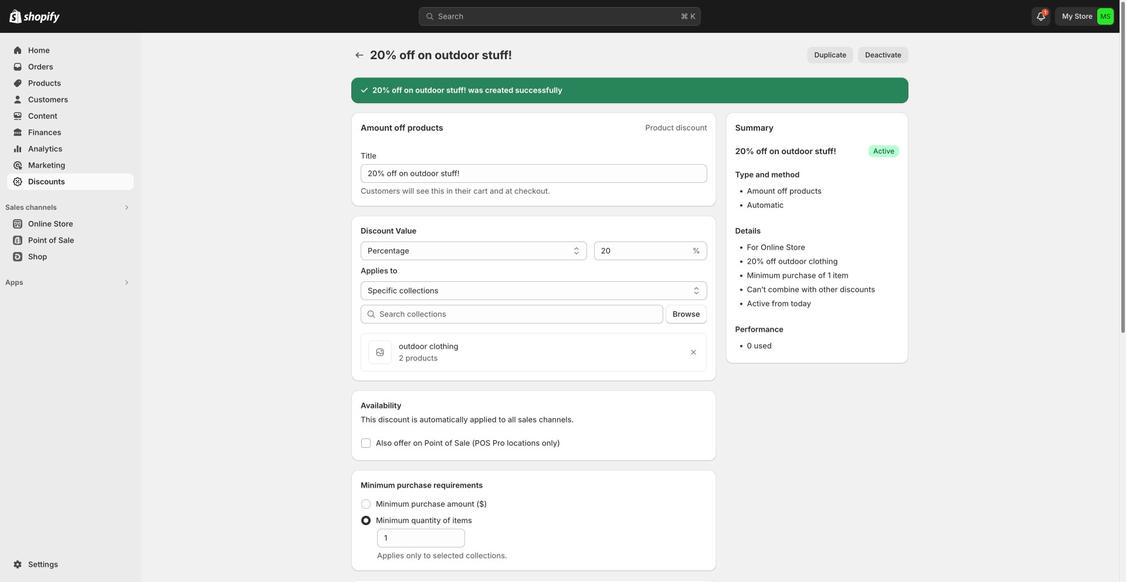Task type: vqa. For each thing, say whether or not it's contained in the screenshot.
Test Store icon
no



Task type: describe. For each thing, give the bounding box(es) containing it.
1 horizontal spatial shopify image
[[23, 12, 60, 23]]

my store image
[[1098, 8, 1114, 25]]

Search collections text field
[[380, 305, 664, 324]]



Task type: locate. For each thing, give the bounding box(es) containing it.
shopify image
[[9, 9, 22, 23], [23, 12, 60, 23]]

None text field
[[361, 164, 707, 183]]

0 horizontal spatial shopify image
[[9, 9, 22, 23]]

None text field
[[594, 242, 690, 261], [377, 529, 465, 548], [594, 242, 690, 261], [377, 529, 465, 548]]



